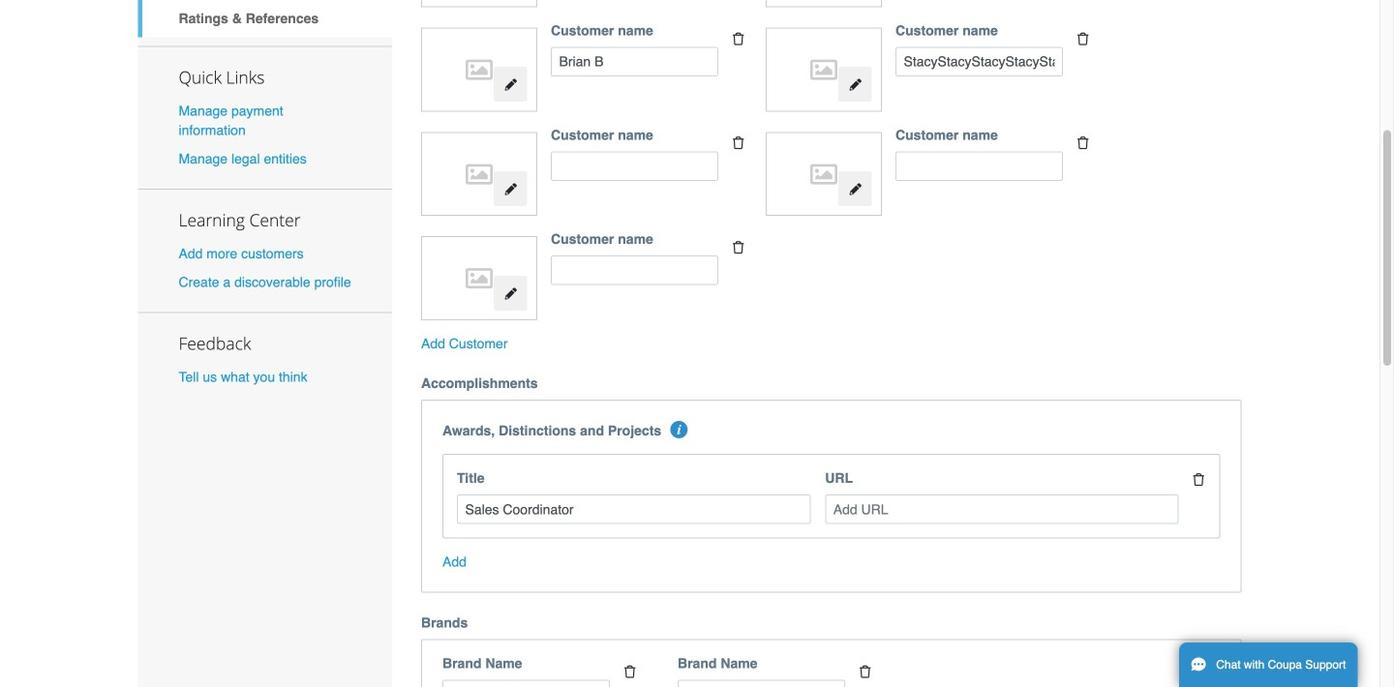 Task type: locate. For each thing, give the bounding box(es) containing it.
None text field
[[551, 47, 719, 76], [896, 151, 1063, 181], [551, 256, 719, 285], [678, 680, 845, 688], [551, 47, 719, 76], [896, 151, 1063, 181], [551, 256, 719, 285], [678, 680, 845, 688]]

logo image
[[431, 38, 527, 102], [776, 38, 872, 102], [431, 142, 527, 206], [776, 142, 872, 206], [431, 247, 527, 311]]

additional information image
[[671, 421, 688, 439]]

None text field
[[896, 47, 1063, 76], [551, 151, 719, 181], [443, 680, 610, 688], [896, 47, 1063, 76], [551, 151, 719, 181], [443, 680, 610, 688]]

change image image
[[504, 78, 517, 92], [849, 78, 862, 92], [504, 183, 517, 196], [849, 183, 862, 196], [504, 287, 517, 301]]

Add URL text field
[[825, 495, 1179, 525]]



Task type: vqa. For each thing, say whether or not it's contained in the screenshot.
the leftmost Coupa
no



Task type: describe. For each thing, give the bounding box(es) containing it.
Add title text field
[[457, 495, 811, 525]]



